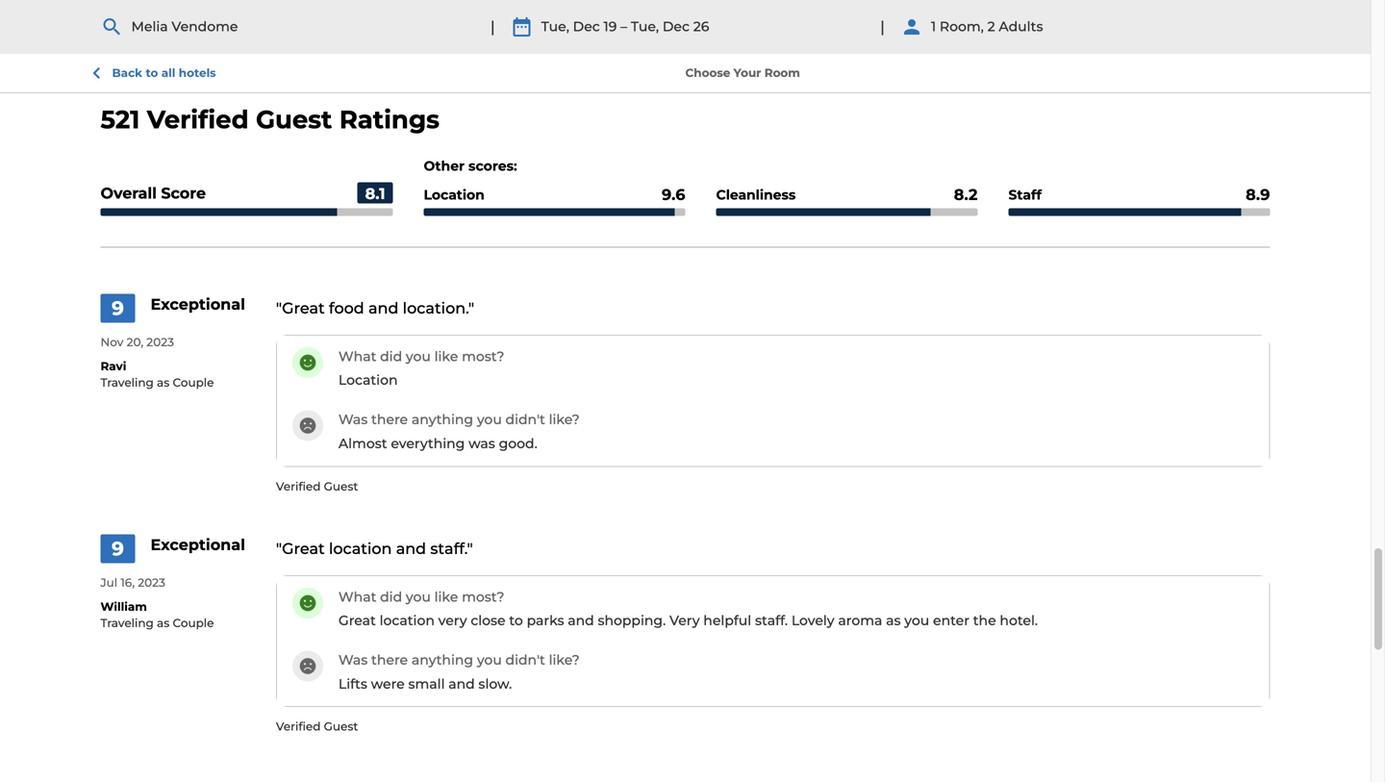 Task type: describe. For each thing, give the bounding box(es) containing it.
measures
[[609, 4, 676, 20]]

19),
[[366, 4, 387, 20]]

the up property
[[307, 23, 330, 39]]

overall
[[101, 184, 157, 203]]

reservation.
[[534, 23, 614, 39]]

–
[[621, 18, 628, 35]]

9.6
[[662, 185, 686, 204]]

2 horizontal spatial please
[[1105, 4, 1149, 20]]

2 dec from the left
[[663, 18, 690, 35]]

"great location and staff."
[[276, 540, 473, 558]]

great
[[339, 613, 376, 629]]

1 horizontal spatial $
[[1028, 14, 1035, 28]]

2237
[[995, 20, 1022, 34]]

most? for staff."
[[462, 589, 505, 605]]

"great food and location."
[[276, 299, 475, 318]]

2 horizontal spatial that
[[1188, 4, 1216, 20]]

back to all hotels
[[112, 66, 216, 80]]

what did you like most? great location very close to parks and shopping. very helpful staff. lovely aroma as you enter the hotel.
[[339, 589, 1039, 629]]

like for location."
[[435, 349, 458, 365]]

1 vertical spatial that
[[701, 23, 729, 39]]

2 vertical spatial that
[[234, 41, 262, 58]]

you inside was there anything you didn't like? lifts were small and slow.
[[477, 652, 502, 669]]

1 horizontal spatial please
[[618, 23, 662, 39]]

special
[[733, 23, 780, 39]]

almost
[[339, 435, 387, 452]]

coronavirus
[[228, 4, 307, 20]]

jul
[[101, 576, 118, 590]]

be
[[416, 41, 433, 58]]

1 room, 2 adults
[[932, 18, 1044, 35]]

2023 for "great location and staff."
[[138, 576, 165, 590]]

1 are from the left
[[680, 4, 701, 20]]

very
[[439, 613, 467, 629]]

521
[[101, 105, 140, 135]]

subject
[[954, 4, 1005, 20]]

suitable
[[437, 41, 491, 58]]

overview
[[125, 18, 189, 35]]

9 for "great location and staff."
[[112, 537, 124, 561]]

bookings
[[1056, 23, 1119, 39]]

was for food
[[339, 412, 368, 428]]

there for location
[[372, 652, 408, 669]]

verified for "great location and staff."
[[276, 720, 321, 734]]

1 vertical spatial note
[[666, 23, 697, 39]]

overview & photos button
[[102, 1, 276, 52]]

traveling for "great location and staff."
[[101, 616, 154, 630]]

guests
[[163, 23, 209, 39]]

your
[[734, 66, 762, 80]]

what for food
[[339, 349, 377, 365]]

0 vertical spatial location
[[329, 540, 392, 558]]

not
[[389, 41, 412, 58]]

9 inside in response to the coronavirus (covid-19), additional safety and sanitation measures are in effect at this property. all cots are subject to availability. please note that upon check-in guests must provide the credit card used to make the reservation. please note that special conditions and extra fees may apply for bookings of more than 9 rooms. please note that the property may not be suitable for disabled guests.
[[1215, 23, 1224, 39]]

extra
[[889, 23, 923, 39]]

of
[[1123, 23, 1136, 39]]

you left enter
[[905, 613, 930, 629]]

1
[[932, 18, 937, 35]]

the inside what did you like most? great location very close to parks and shopping. very helpful staff. lovely aroma as you enter the hotel.
[[974, 613, 997, 629]]

to up suitable
[[448, 23, 462, 39]]

8.2
[[954, 185, 978, 204]]

1 tue, from the left
[[542, 18, 570, 35]]

at
[[764, 4, 778, 20]]

location inside what did you like most? location
[[339, 372, 398, 389]]

shopping.
[[598, 613, 666, 629]]

0 vertical spatial verified
[[147, 105, 249, 135]]

traveling for "great food and location."
[[101, 376, 154, 390]]

anything for location."
[[412, 412, 474, 428]]

didn't for "great location and staff."
[[506, 652, 546, 669]]

guests.
[[579, 41, 628, 58]]

and right safety
[[507, 4, 534, 20]]

1 horizontal spatial for
[[1033, 23, 1052, 39]]

2023 for "great food and location."
[[147, 336, 174, 350]]

all
[[876, 4, 893, 20]]

as inside what did you like most? great location very close to parks and shopping. very helpful staff. lovely aroma as you enter the hotel.
[[887, 613, 901, 629]]

william traveling as couple
[[101, 600, 214, 630]]

"great for "great location and staff."
[[276, 540, 325, 558]]

8.9
[[1247, 185, 1271, 204]]

you inside the was there anything you didn't like? almost everything was good.
[[477, 412, 502, 428]]

0 vertical spatial guest
[[256, 105, 332, 135]]

conditions
[[784, 23, 856, 39]]

0 horizontal spatial note
[[199, 41, 230, 58]]

helpful
[[704, 613, 752, 629]]

check-
[[101, 23, 146, 39]]

parks
[[527, 613, 564, 629]]

close
[[471, 613, 506, 629]]

you inside what did you like most? location
[[406, 349, 431, 365]]

cleanliness
[[717, 187, 796, 203]]

food
[[329, 299, 364, 318]]

like for staff."
[[435, 589, 458, 605]]

1 horizontal spatial location
[[424, 187, 485, 203]]

as for "great food and location."
[[157, 376, 170, 390]]

choose your room
[[686, 66, 801, 80]]

lovely
[[792, 613, 835, 629]]

the down provide
[[266, 41, 289, 58]]

the up disabled
[[507, 23, 531, 39]]

all
[[161, 66, 176, 80]]

nov 20, 2023
[[101, 336, 174, 350]]

overview & photos
[[125, 18, 253, 35]]

did for food
[[380, 349, 402, 365]]

2 tue, from the left
[[631, 18, 659, 35]]

8.1
[[365, 184, 385, 203]]

overall score
[[101, 184, 206, 203]]

| for 1 room, 2 adults
[[881, 17, 885, 36]]

16,
[[121, 576, 135, 590]]

was
[[469, 435, 496, 452]]

ravi
[[101, 359, 126, 373]]

than
[[1180, 23, 1212, 39]]

ratings
[[340, 105, 440, 135]]

in response to the coronavirus (covid-19), additional safety and sanitation measures are in effect at this property. all cots are subject to availability. please note that upon check-in guests must provide the credit card used to make the reservation. please note that special conditions and extra fees may apply for bookings of more than 9 rooms. please note that the property may not be suitable for disabled guests.
[[101, 4, 1256, 58]]

location."
[[403, 299, 475, 318]]

exceptional for "great food and location."
[[151, 295, 245, 314]]

very
[[670, 613, 700, 629]]

ravi traveling as couple
[[101, 359, 214, 390]]

hotel.
[[1000, 613, 1039, 629]]

verified guest for food
[[276, 480, 358, 494]]

vendome
[[172, 18, 238, 35]]

effect
[[722, 4, 761, 20]]

nov
[[101, 336, 124, 350]]

photos
[[205, 18, 253, 35]]

19
[[604, 18, 617, 35]]

apply
[[992, 23, 1030, 39]]

0 horizontal spatial in
[[146, 23, 159, 39]]

availability.
[[1026, 4, 1101, 20]]



Task type: vqa. For each thing, say whether or not it's contained in the screenshot.
location's Was
yes



Task type: locate. For each thing, give the bounding box(es) containing it.
1 horizontal spatial |
[[881, 17, 885, 36]]

are
[[680, 4, 701, 20], [929, 4, 951, 20]]

make
[[465, 23, 504, 39]]

1 | from the left
[[491, 17, 495, 36]]

1 vertical spatial for
[[495, 41, 514, 58]]

1 vertical spatial anything
[[412, 652, 474, 669]]

1 horizontal spatial in
[[705, 4, 718, 20]]

1 vertical spatial there
[[372, 652, 408, 669]]

rooms.
[[101, 41, 147, 58]]

note down measures
[[666, 23, 697, 39]]

as inside william traveling as couple
[[157, 616, 170, 630]]

location down other
[[424, 187, 485, 203]]

0 vertical spatial 9
[[1215, 23, 1224, 39]]

9 up nov
[[112, 297, 124, 320]]

small
[[409, 676, 445, 692]]

2 there from the top
[[372, 652, 408, 669]]

0 vertical spatial was
[[339, 412, 368, 428]]

0 horizontal spatial dec
[[573, 18, 600, 35]]

1 vertical spatial location
[[380, 613, 435, 629]]

most? for location."
[[462, 349, 505, 365]]

there up almost
[[372, 412, 408, 428]]

guest
[[256, 105, 332, 135], [324, 480, 358, 494], [324, 720, 358, 734]]

1 exceptional from the top
[[151, 295, 245, 314]]

1 verified guest from the top
[[276, 480, 358, 494]]

please down measures
[[618, 23, 662, 39]]

0 horizontal spatial are
[[680, 4, 701, 20]]

9 up jul on the left bottom
[[112, 537, 124, 561]]

2 "great from the top
[[276, 540, 325, 558]]

anything up everything
[[412, 412, 474, 428]]

adults
[[999, 18, 1044, 35]]

1 "great from the top
[[276, 299, 325, 318]]

reviews
[[606, 18, 662, 35]]

1 what from the top
[[339, 349, 377, 365]]

1 like from the top
[[435, 349, 458, 365]]

0 vertical spatial in
[[705, 4, 718, 20]]

more
[[1140, 23, 1176, 39]]

you down staff."
[[406, 589, 431, 605]]

2 vertical spatial note
[[199, 41, 230, 58]]

map
[[710, 18, 740, 35]]

may down credit
[[355, 41, 385, 58]]

verified guest
[[276, 480, 358, 494], [276, 720, 358, 734]]

and left slow.
[[449, 676, 475, 692]]

map button
[[687, 1, 763, 52]]

tue, dec 19 – tue, dec 26
[[542, 18, 710, 35]]

what inside what did you like most? location
[[339, 349, 377, 365]]

2 did from the top
[[380, 589, 402, 605]]

1 horizontal spatial that
[[701, 23, 729, 39]]

1 vertical spatial guest
[[324, 480, 358, 494]]

and right food
[[369, 299, 399, 318]]

like inside what did you like most? great location very close to parks and shopping. very helpful staff. lovely aroma as you enter the hotel.
[[435, 589, 458, 605]]

2 traveling from the top
[[101, 616, 154, 630]]

1 horizontal spatial dec
[[663, 18, 690, 35]]

0 horizontal spatial tue,
[[542, 18, 570, 35]]

1 vertical spatial exceptional
[[151, 536, 245, 555]]

&
[[192, 18, 202, 35]]

about button
[[492, 1, 581, 52]]

provide
[[252, 23, 303, 39]]

as down jul 16, 2023
[[157, 616, 170, 630]]

0 horizontal spatial location
[[339, 372, 398, 389]]

verified guest down almost
[[276, 480, 358, 494]]

there inside was there anything you didn't like? lifts were small and slow.
[[372, 652, 408, 669]]

$ 2237 $ 2092
[[989, 11, 1095, 38]]

as down nov 20, 2023
[[157, 376, 170, 390]]

for down availability.
[[1033, 23, 1052, 39]]

guest down property
[[256, 105, 332, 135]]

0 vertical spatial for
[[1033, 23, 1052, 39]]

1 vertical spatial didn't
[[506, 652, 546, 669]]

traveling down 'william' in the bottom of the page
[[101, 616, 154, 630]]

must
[[212, 23, 248, 39]]

please down guests
[[151, 41, 195, 58]]

1 vertical spatial 2023
[[138, 576, 165, 590]]

0 horizontal spatial |
[[491, 17, 495, 36]]

2023 right 20,
[[147, 336, 174, 350]]

0 horizontal spatial please
[[151, 41, 195, 58]]

didn't
[[506, 412, 546, 428], [506, 652, 546, 669]]

1 vertical spatial did
[[380, 589, 402, 605]]

2 vertical spatial please
[[151, 41, 195, 58]]

location inside what did you like most? great location very close to parks and shopping. very helpful staff. lovely aroma as you enter the hotel.
[[380, 613, 435, 629]]

verified guest for location
[[276, 720, 358, 734]]

staff
[[1009, 187, 1042, 203]]

1 vertical spatial "great
[[276, 540, 325, 558]]

2 like? from the top
[[549, 652, 580, 669]]

0 vertical spatial that
[[1188, 4, 1216, 20]]

to left all
[[146, 66, 158, 80]]

traveling
[[101, 376, 154, 390], [101, 616, 154, 630]]

good.
[[499, 435, 538, 452]]

most? up close
[[462, 589, 505, 605]]

1 vertical spatial may
[[355, 41, 385, 58]]

there up were
[[372, 652, 408, 669]]

that down "must"
[[234, 41, 262, 58]]

1 vertical spatial was
[[339, 652, 368, 669]]

in
[[705, 4, 718, 20], [146, 23, 159, 39]]

anything for staff."
[[412, 652, 474, 669]]

traveling inside ravi traveling as couple
[[101, 376, 154, 390]]

like down location."
[[435, 349, 458, 365]]

2 didn't from the top
[[506, 652, 546, 669]]

property.
[[811, 4, 872, 20]]

to right close
[[510, 613, 523, 629]]

what inside what did you like most? great location very close to parks and shopping. very helpful staff. lovely aroma as you enter the hotel.
[[339, 589, 377, 605]]

2 are from the left
[[929, 4, 951, 20]]

melia vendome
[[131, 18, 238, 35]]

most? inside what did you like most? location
[[462, 349, 505, 365]]

didn't inside the was there anything you didn't like? almost everything was good.
[[506, 412, 546, 428]]

2 was from the top
[[339, 652, 368, 669]]

that down effect
[[701, 23, 729, 39]]

to inside what did you like most? great location very close to parks and shopping. very helpful staff. lovely aroma as you enter the hotel.
[[510, 613, 523, 629]]

anything inside was there anything you didn't like? lifts were small and slow.
[[412, 652, 474, 669]]

did inside what did you like most? great location very close to parks and shopping. very helpful staff. lovely aroma as you enter the hotel.
[[380, 589, 402, 605]]

for down the make
[[495, 41, 514, 58]]

guest down almost
[[324, 480, 358, 494]]

1 did from the top
[[380, 349, 402, 365]]

0 vertical spatial did
[[380, 349, 402, 365]]

0 vertical spatial verified guest
[[276, 480, 358, 494]]

property
[[293, 41, 352, 58]]

1 dec from the left
[[573, 18, 600, 35]]

disabled
[[517, 41, 575, 58]]

1 couple from the top
[[173, 376, 214, 390]]

9
[[1215, 23, 1224, 39], [112, 297, 124, 320], [112, 537, 124, 561]]

2 anything from the top
[[412, 652, 474, 669]]

for
[[1033, 23, 1052, 39], [495, 41, 514, 58]]

0 vertical spatial couple
[[173, 376, 214, 390]]

like? for "great food and location."
[[549, 412, 580, 428]]

score
[[161, 184, 206, 203]]

as right aroma
[[887, 613, 901, 629]]

0 horizontal spatial $
[[989, 21, 993, 31]]

credit
[[333, 23, 373, 39]]

0 vertical spatial most?
[[462, 349, 505, 365]]

0 vertical spatial like
[[435, 349, 458, 365]]

hotels
[[179, 66, 216, 80]]

did down "great food and location."
[[380, 349, 402, 365]]

like? for "great location and staff."
[[549, 652, 580, 669]]

2092
[[1037, 11, 1095, 38]]

as inside ravi traveling as couple
[[157, 376, 170, 390]]

and left staff."
[[396, 540, 426, 558]]

in left effect
[[705, 4, 718, 20]]

0 vertical spatial what
[[339, 349, 377, 365]]

you down location."
[[406, 349, 431, 365]]

guest for location
[[324, 720, 358, 734]]

staff.
[[755, 613, 788, 629]]

location left very
[[380, 613, 435, 629]]

0 vertical spatial there
[[372, 412, 408, 428]]

room,
[[940, 18, 984, 35]]

2
[[988, 18, 996, 35]]

are up fees
[[929, 4, 951, 20]]

0 horizontal spatial that
[[234, 41, 262, 58]]

9 right than
[[1215, 23, 1224, 39]]

may down subject
[[959, 23, 988, 39]]

0 horizontal spatial may
[[355, 41, 385, 58]]

to inside button
[[146, 66, 158, 80]]

aroma
[[839, 613, 883, 629]]

didn't up slow.
[[506, 652, 546, 669]]

are left map
[[680, 4, 701, 20]]

and right parks
[[568, 613, 595, 629]]

1 didn't from the top
[[506, 412, 546, 428]]

1 anything from the top
[[412, 412, 474, 428]]

1 traveling from the top
[[101, 376, 154, 390]]

"great for "great food and location."
[[276, 299, 325, 318]]

and inside what did you like most? great location very close to parks and shopping. very helpful staff. lovely aroma as you enter the hotel.
[[568, 613, 595, 629]]

0 vertical spatial anything
[[412, 412, 474, 428]]

2 vertical spatial guest
[[324, 720, 358, 734]]

1 vertical spatial please
[[618, 23, 662, 39]]

that up than
[[1188, 4, 1216, 20]]

2 exceptional from the top
[[151, 536, 245, 555]]

slow.
[[479, 676, 512, 692]]

1 was from the top
[[339, 412, 368, 428]]

was for location
[[339, 652, 368, 669]]

response
[[118, 4, 180, 20]]

note up more
[[1153, 4, 1184, 20]]

was up almost
[[339, 412, 368, 428]]

dec left 19 at the top left
[[573, 18, 600, 35]]

$
[[1028, 14, 1035, 28], [989, 21, 993, 31]]

0 vertical spatial exceptional
[[151, 295, 245, 314]]

0 vertical spatial traveling
[[101, 376, 154, 390]]

1 horizontal spatial tue,
[[631, 18, 659, 35]]

to up guests
[[183, 4, 197, 20]]

2023 right "16,"
[[138, 576, 165, 590]]

0 vertical spatial may
[[959, 23, 988, 39]]

1 horizontal spatial are
[[929, 4, 951, 20]]

used
[[411, 23, 444, 39]]

you up was
[[477, 412, 502, 428]]

1 vertical spatial traveling
[[101, 616, 154, 630]]

2 verified guest from the top
[[276, 720, 358, 734]]

exceptional for "great location and staff."
[[151, 536, 245, 555]]

anything up 'small'
[[412, 652, 474, 669]]

please up of
[[1105, 4, 1149, 20]]

2 vertical spatial verified
[[276, 720, 321, 734]]

couple inside ravi traveling as couple
[[173, 376, 214, 390]]

traveling inside william traveling as couple
[[101, 616, 154, 630]]

sanitation
[[537, 4, 606, 20]]

dec left "26"
[[663, 18, 690, 35]]

as for "great location and staff."
[[157, 616, 170, 630]]

9 for "great food and location."
[[112, 297, 124, 320]]

2 couple from the top
[[173, 616, 214, 630]]

521 verified guest ratings
[[101, 105, 440, 135]]

location up almost
[[339, 372, 398, 389]]

verified for "great food and location."
[[276, 480, 321, 494]]

card
[[377, 23, 407, 39]]

guest for food
[[324, 480, 358, 494]]

couple inside william traveling as couple
[[173, 616, 214, 630]]

1 horizontal spatial note
[[666, 23, 697, 39]]

please
[[1105, 4, 1149, 20], [618, 23, 662, 39], [151, 41, 195, 58]]

anything
[[412, 412, 474, 428], [412, 652, 474, 669]]

0 vertical spatial please
[[1105, 4, 1149, 20]]

was up lifts
[[339, 652, 368, 669]]

this
[[782, 4, 807, 20]]

traveling down ravi
[[101, 376, 154, 390]]

most?
[[462, 349, 505, 365], [462, 589, 505, 605]]

tue,
[[542, 18, 570, 35], [631, 18, 659, 35]]

was inside the was there anything you didn't like? almost everything was good.
[[339, 412, 368, 428]]

1 vertical spatial verified guest
[[276, 720, 358, 734]]

the right enter
[[974, 613, 997, 629]]

to
[[183, 4, 197, 20], [1009, 4, 1022, 20], [448, 23, 462, 39], [146, 66, 158, 80], [510, 613, 523, 629]]

(covid-
[[311, 4, 366, 20]]

dec
[[573, 18, 600, 35], [663, 18, 690, 35]]

1 vertical spatial 9
[[112, 297, 124, 320]]

2 horizontal spatial note
[[1153, 4, 1184, 20]]

jul 16, 2023
[[101, 576, 165, 590]]

$ left 2237
[[989, 21, 993, 31]]

| for tue, dec 19 – tue, dec 26
[[491, 17, 495, 36]]

2 vertical spatial 9
[[112, 537, 124, 561]]

there inside the was there anything you didn't like? almost everything was good.
[[372, 412, 408, 428]]

1 there from the top
[[372, 412, 408, 428]]

did for location
[[380, 589, 402, 605]]

didn't for "great food and location."
[[506, 412, 546, 428]]

0 vertical spatial "great
[[276, 299, 325, 318]]

william
[[101, 600, 147, 614]]

and inside was there anything you didn't like? lifts were small and slow.
[[449, 676, 475, 692]]

1 vertical spatial what
[[339, 589, 377, 605]]

other scores:
[[424, 158, 518, 174]]

most? down location."
[[462, 349, 505, 365]]

the up "must"
[[201, 4, 224, 20]]

tue, right '–'
[[631, 18, 659, 35]]

couple for "great location and staff."
[[173, 616, 214, 630]]

1 vertical spatial in
[[146, 23, 159, 39]]

1 like? from the top
[[549, 412, 580, 428]]

1 vertical spatial most?
[[462, 589, 505, 605]]

26
[[694, 18, 710, 35]]

1 horizontal spatial may
[[959, 23, 988, 39]]

tue, up disabled
[[542, 18, 570, 35]]

2 like from the top
[[435, 589, 458, 605]]

0 vertical spatial 2023
[[147, 336, 174, 350]]

did inside what did you like most? location
[[380, 349, 402, 365]]

there
[[372, 412, 408, 428], [372, 652, 408, 669]]

did down "great location and staff."
[[380, 589, 402, 605]]

didn't inside was there anything you didn't like? lifts were small and slow.
[[506, 652, 546, 669]]

note down "must"
[[199, 41, 230, 58]]

2 what from the top
[[339, 589, 377, 605]]

location
[[424, 187, 485, 203], [339, 372, 398, 389]]

other
[[424, 158, 465, 174]]

| up suitable
[[491, 17, 495, 36]]

2 most? from the top
[[462, 589, 505, 605]]

about
[[515, 18, 558, 35]]

was inside was there anything you didn't like? lifts were small and slow.
[[339, 652, 368, 669]]

verified guest down lifts
[[276, 720, 358, 734]]

may
[[959, 23, 988, 39], [355, 41, 385, 58]]

like inside what did you like most? location
[[435, 349, 458, 365]]

what up "great"
[[339, 589, 377, 605]]

0 vertical spatial didn't
[[506, 412, 546, 428]]

like? inside was there anything you didn't like? lifts were small and slow.
[[549, 652, 580, 669]]

| left extra
[[881, 17, 885, 36]]

what down food
[[339, 349, 377, 365]]

safety
[[463, 4, 504, 20]]

in down response
[[146, 23, 159, 39]]

that
[[1188, 4, 1216, 20], [701, 23, 729, 39], [234, 41, 262, 58]]

there for food
[[372, 412, 408, 428]]

tab list
[[101, 0, 764, 52]]

1 vertical spatial verified
[[276, 480, 321, 494]]

location up "great"
[[329, 540, 392, 558]]

and down all
[[859, 23, 886, 39]]

1 most? from the top
[[462, 349, 505, 365]]

0 vertical spatial note
[[1153, 4, 1184, 20]]

1 vertical spatial location
[[339, 372, 398, 389]]

what for location
[[339, 589, 377, 605]]

was there anything you didn't like? lifts were small and slow.
[[339, 652, 580, 692]]

room
[[765, 66, 801, 80]]

0 horizontal spatial for
[[495, 41, 514, 58]]

0 vertical spatial like?
[[549, 412, 580, 428]]

reviews button
[[583, 1, 685, 52]]

tab list containing overview & photos
[[101, 0, 764, 52]]

didn't up good.
[[506, 412, 546, 428]]

most? inside what did you like most? great location very close to parks and shopping. very helpful staff. lovely aroma as you enter the hotel.
[[462, 589, 505, 605]]

20,
[[127, 336, 143, 350]]

1 vertical spatial like?
[[549, 652, 580, 669]]

0 vertical spatial location
[[424, 187, 485, 203]]

couple for "great food and location."
[[173, 376, 214, 390]]

scores:
[[469, 158, 518, 174]]

guest down lifts
[[324, 720, 358, 734]]

1 vertical spatial couple
[[173, 616, 214, 630]]

like up very
[[435, 589, 458, 605]]

you up slow.
[[477, 652, 502, 669]]

like? inside the was there anything you didn't like? almost everything was good.
[[549, 412, 580, 428]]

choose
[[686, 66, 731, 80]]

verified
[[147, 105, 249, 135], [276, 480, 321, 494], [276, 720, 321, 734]]

exceptional up nov 20, 2023
[[151, 295, 245, 314]]

2 | from the left
[[881, 17, 885, 36]]

exceptional up jul 16, 2023
[[151, 536, 245, 555]]

$ right 2237
[[1028, 14, 1035, 28]]

to up apply
[[1009, 4, 1022, 20]]

1 vertical spatial like
[[435, 589, 458, 605]]

anything inside the was there anything you didn't like? almost everything was good.
[[412, 412, 474, 428]]



